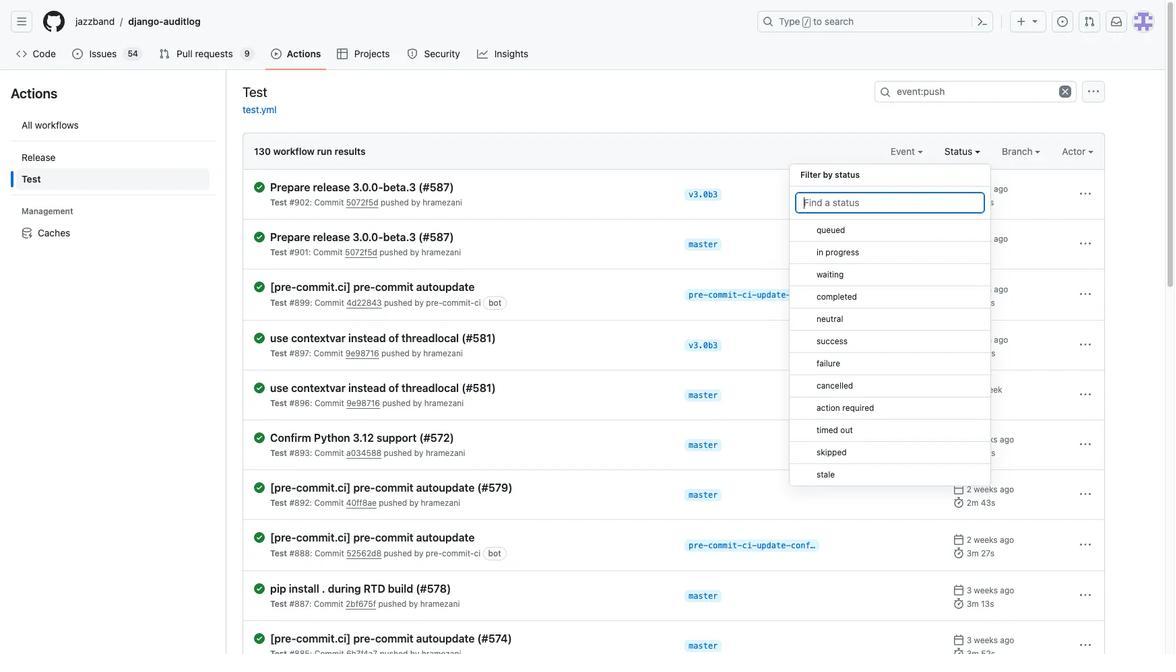Task type: describe. For each thing, give the bounding box(es) containing it.
4 days from the top
[[974, 335, 992, 345]]

43s
[[981, 498, 996, 508]]

security link
[[402, 44, 467, 64]]

commit inside pip install . during rtd build (#578) test #887: commit 2bf675f pushed             by hramezani
[[314, 599, 344, 609]]

cancelled
[[817, 381, 853, 391]]

completed successfully image for use
[[254, 383, 265, 394]]

success link
[[790, 331, 991, 353]]

commit.ci] inside [pre-commit.ci] pre-commit autoupdate (#579) test #892: commit 40ff8ae pushed             by hramezani
[[296, 482, 351, 494]]

pushed inside use contextvar instead of threadlocal (#581) test #896: commit 9e98716 pushed             by hramezani
[[382, 398, 411, 408]]

7 calendar image from the top
[[954, 635, 965, 646]]

(#587) for prepare release 3.0.0-beta.3 (#587) test #902: commit 5072f5d pushed             by hramezani
[[419, 181, 454, 193]]

#902:
[[289, 197, 312, 208]]

update- for 3
[[757, 291, 791, 300]]

threadlocal for use contextvar instead of threadlocal (#581) test #897: commit 9e98716 pushed             by hramezani
[[402, 332, 459, 344]]

3 2m from the top
[[967, 448, 979, 458]]

completed successfully image for [pre-
[[254, 483, 265, 493]]

issue opened image
[[72, 49, 83, 59]]

pip install . during rtd build (#578) test #887: commit 2bf675f pushed             by hramezani
[[270, 583, 460, 609]]

ci for commit 4d22843 pushed             by pre-commit-ci
[[475, 298, 481, 308]]

[pre- for 3 days ago
[[270, 281, 296, 293]]

#893:
[[289, 448, 312, 458]]

code image
[[16, 49, 27, 59]]

test inside confirm python 3.12 support (#572) test #893: commit a034588 pushed             by hramezani
[[270, 448, 287, 458]]

actor button
[[1063, 144, 1094, 158]]

[pre- inside [pre-commit.ci] pre-commit autoupdate (#579) test #892: commit 40ff8ae pushed             by hramezani
[[270, 482, 296, 494]]

beta.3 for prepare release 3.0.0-beta.3 (#587) test #901: commit 5072f5d pushed             by hramezani
[[383, 231, 416, 243]]

timed out
[[817, 425, 853, 435]]

caches
[[38, 227, 70, 239]]

hramezani link for [pre-commit.ci] pre-commit autoupdate (#579) test #892: commit 40ff8ae pushed             by hramezani
[[421, 498, 460, 508]]

3m 13s
[[967, 599, 994, 609]]

confirm python 3.12 support (#572) test #893: commit a034588 pushed             by hramezani
[[270, 432, 465, 458]]

[pre-commit.ci] pre-commit autoupdate link for commit 4d22843 pushed             by pre-commit-ci
[[270, 280, 674, 294]]

filter workflows element
[[16, 147, 210, 190]]

pre-commit-ci link for commit 4d22843 pushed             by pre-commit-ci
[[426, 298, 481, 308]]

weeks for rtd
[[974, 586, 998, 596]]

3 2 weeks ago from the top
[[967, 535, 1014, 545]]

insights
[[495, 48, 529, 59]]

52562d8 link
[[347, 549, 382, 559]]

pip install . during rtd build (#578) link
[[270, 582, 674, 596]]

3m 0s
[[967, 247, 991, 257]]

pull
[[177, 48, 193, 59]]

calendar image for 9e98716
[[954, 384, 965, 395]]

action required link
[[790, 398, 991, 420]]

action required
[[817, 403, 874, 413]]

9
[[245, 49, 250, 59]]

skipped link
[[790, 442, 991, 464]]

master for confirm python 3.12 support (#572)
[[689, 441, 718, 450]]

stale
[[817, 470, 835, 480]]

bot for commit 52562d8 pushed             by pre-commit-ci
[[488, 549, 501, 559]]

v3.0b3 for prepare release 3.0.0-beta.3 (#587)
[[689, 190, 718, 200]]

3 completed successfully image from the top
[[254, 282, 265, 293]]

commit inside use contextvar instead of threadlocal (#581) test #896: commit 9e98716 pushed             by hramezani
[[315, 398, 344, 408]]

menu containing filter by status
[[789, 158, 991, 497]]

support
[[377, 432, 417, 444]]

commit inside 'use contextvar instead of threadlocal (#581) test #897: commit 9e98716 pushed             by hramezani'
[[314, 348, 343, 359]]

pre- inside [pre-commit.ci] pre-commit autoupdate (#579) test #892: commit 40ff8ae pushed             by hramezani
[[353, 482, 375, 494]]

timed
[[817, 425, 838, 435]]

confirm python 3.12 support (#572) link
[[270, 431, 674, 445]]

install
[[289, 583, 319, 595]]

a034588
[[346, 448, 382, 458]]

commit for 3 days ago
[[375, 281, 414, 293]]

commit inside [pre-commit.ci] pre-commit autoupdate (#579) test #892: commit 40ff8ae pushed             by hramezani
[[314, 498, 344, 508]]

release link
[[16, 147, 210, 169]]

event
[[891, 146, 918, 157]]

commit inside prepare release 3.0.0-beta.3 (#587) test #902: commit 5072f5d pushed             by hramezani
[[314, 197, 344, 208]]

instead for use contextvar instead of threadlocal (#581) test #896: commit 9e98716 pushed             by hramezani
[[348, 382, 386, 394]]

4 run duration image from the top
[[954, 548, 965, 559]]

2m 55s
[[967, 298, 995, 308]]

(#579)
[[477, 482, 513, 494]]

show options image for [pre-commit.ci] pre-commit autoupdate
[[1080, 289, 1091, 300]]

test up test.yml link
[[243, 84, 267, 99]]

actions inside actions link
[[287, 48, 321, 59]]

projects link
[[332, 44, 396, 64]]

by inside prepare release 3.0.0-beta.3 (#587) test #902: commit 5072f5d pushed             by hramezani
[[411, 197, 421, 208]]

update- for 2
[[757, 541, 791, 551]]

completed successfully image for (#578)
[[254, 584, 265, 594]]

days for #901:
[[974, 234, 992, 244]]

cancelled link
[[790, 375, 991, 398]]

3 weeks ago for [pre-commit.ci] pre-commit autoupdate (#574)
[[967, 636, 1015, 646]]

python
[[314, 432, 350, 444]]

0 horizontal spatial actions
[[11, 86, 57, 101]]

out
[[841, 425, 853, 435]]

[pre- for 2 weeks ago
[[270, 532, 296, 544]]

show options image for prepare release 3.0.0-beta.3 (#587) test #901: commit 5072f5d pushed             by hramezani
[[1080, 239, 1091, 249]]

test left #888:
[[270, 549, 287, 559]]

(#581) for use contextvar instead of threadlocal (#581) test #897: commit 9e98716 pushed             by hramezani
[[462, 332, 496, 344]]

commit inside confirm python 3.12 support (#572) test #893: commit a034588 pushed             by hramezani
[[315, 448, 344, 458]]

django-
[[128, 16, 164, 27]]

1 3 days ago from the top
[[967, 284, 1009, 295]]

3 for [pre-commit.ci] pre-commit autoupdate (#574)
[[967, 636, 972, 646]]

show options image for prepare release 3.0.0-beta.3 (#587) test #902: commit 5072f5d pushed             by hramezani
[[1080, 189, 1091, 200]]

command palette image
[[977, 16, 988, 27]]

3m for use contextvar instead of threadlocal (#581) test #896: commit 9e98716 pushed             by hramezani
[[967, 398, 979, 408]]

rtd
[[364, 583, 385, 595]]

run duration image for use contextvar instead of threadlocal (#581) test #897: commit 9e98716 pushed             by hramezani
[[954, 348, 965, 359]]

notifications image
[[1111, 16, 1122, 27]]

master link for prepare release 3.0.0-beta.3 (#587)
[[685, 239, 722, 251]]

master for use contextvar instead of threadlocal (#581)
[[689, 391, 718, 400]]

[pre-commit.ci] pre-commit autoupdate for 52562d8
[[270, 532, 475, 544]]

projects
[[354, 48, 390, 59]]

neutral
[[817, 314, 843, 324]]

5072f5d link for prepare release 3.0.0-beta.3 (#587) test #902: commit 5072f5d pushed             by hramezani
[[346, 197, 379, 208]]

threadlocal for use contextvar instead of threadlocal (#581) test #896: commit 9e98716 pushed             by hramezani
[[402, 382, 459, 394]]

instead for use contextvar instead of threadlocal (#581) test #897: commit 9e98716 pushed             by hramezani
[[348, 332, 386, 344]]

hramezani inside use contextvar instead of threadlocal (#581) test #896: commit 9e98716 pushed             by hramezani
[[424, 398, 464, 408]]

commit 4d22843 pushed             by pre-commit-ci
[[315, 298, 481, 308]]

git pull request image
[[1085, 16, 1095, 27]]

#888:
[[289, 549, 312, 559]]

git pull request image
[[159, 49, 170, 59]]

2m 43s
[[967, 498, 996, 508]]

pre-commit-ci-update-config link for 3
[[685, 289, 820, 301]]

type
[[779, 16, 800, 27]]

[pre-commit.ci] pre-commit autoupdate (#579) test #892: commit 40ff8ae pushed             by hramezani
[[270, 482, 513, 508]]

use contextvar instead of threadlocal (#581) link for use contextvar instead of threadlocal (#581) test #897: commit 9e98716 pushed             by hramezani
[[270, 332, 674, 345]]

#899:
[[289, 298, 312, 308]]

(#574)
[[477, 633, 512, 645]]

4d22843 link
[[347, 298, 382, 308]]

queued link
[[790, 220, 991, 242]]

completed link
[[790, 286, 991, 309]]

hramezani link for prepare release 3.0.0-beta.3 (#587) test #902: commit 5072f5d pushed             by hramezani
[[423, 197, 462, 208]]

/ for type
[[805, 18, 809, 27]]

[pre-commit.ci] pre-commit autoupdate for 4d22843
[[270, 281, 475, 293]]

3.0.0- for prepare release 3.0.0-beta.3 (#587) test #902: commit 5072f5d pushed             by hramezani
[[353, 181, 383, 193]]

18s
[[981, 197, 994, 208]]

2bf675f
[[346, 599, 376, 609]]

2m 39s
[[967, 448, 996, 458]]

[pre- for 3 weeks ago
[[270, 633, 296, 645]]

(#572)
[[419, 432, 454, 444]]

release for prepare release 3.0.0-beta.3 (#587) test #902: commit 5072f5d pushed             by hramezani
[[313, 181, 350, 193]]

master for [pre-commit.ci] pre-commit autoupdate (#574)
[[689, 642, 718, 651]]

5 weeks from the top
[[974, 636, 998, 646]]

Find a status text field
[[795, 192, 985, 214]]

13s
[[981, 599, 994, 609]]

shield image
[[407, 49, 418, 59]]

pushed inside confirm python 3.12 support (#572) test #893: commit a034588 pushed             by hramezani
[[384, 448, 412, 458]]

5 completed successfully image from the top
[[254, 532, 265, 543]]

test.yml
[[243, 104, 277, 115]]

calendar image for 4d22843
[[954, 284, 965, 295]]

use contextvar instead of threadlocal (#581) test #896: commit 9e98716 pushed             by hramezani
[[270, 382, 496, 408]]

v3.0b3 link for prepare release 3.0.0-beta.3 (#587)
[[685, 189, 722, 201]]

config for 3
[[791, 291, 820, 300]]

commit right #899:
[[315, 298, 344, 308]]

ci- for 3
[[742, 291, 757, 300]]

40ff8ae link
[[346, 498, 377, 508]]

autoupdate for 3 weeks ago
[[416, 633, 475, 645]]

hramezani inside pip install . during rtd build (#578) test #887: commit 2bf675f pushed             by hramezani
[[420, 599, 460, 609]]

contextvar for use contextvar instead of threadlocal (#581) test #897: commit 9e98716 pushed             by hramezani
[[291, 332, 346, 344]]

3.12
[[353, 432, 374, 444]]

commit inside [pre-commit.ci] pre-commit autoupdate (#579) test #892: commit 40ff8ae pushed             by hramezani
[[375, 482, 414, 494]]

play image
[[271, 49, 281, 59]]

during
[[328, 583, 361, 595]]

pre-commit-ci-update-config for 2 weeks ago
[[689, 541, 820, 551]]

#896:
[[289, 398, 312, 408]]

pull requests
[[177, 48, 233, 59]]

pushed inside [pre-commit.ci] pre-commit autoupdate (#579) test #892: commit 40ff8ae pushed             by hramezani
[[379, 498, 407, 508]]

test left #899:
[[270, 298, 287, 308]]

pushed inside prepare release 3.0.0-beta.3 (#587) test #902: commit 5072f5d pushed             by hramezani
[[381, 197, 409, 208]]

branch
[[1002, 146, 1036, 157]]

jazzband
[[75, 16, 115, 27]]

of for use contextvar instead of threadlocal (#581) test #897: commit 9e98716 pushed             by hramezani
[[389, 332, 399, 344]]

failure link
[[790, 353, 991, 375]]

by inside pip install . during rtd build (#578) test #887: commit 2bf675f pushed             by hramezani
[[409, 599, 418, 609]]

filter by status
[[801, 170, 860, 180]]

5 2 from the top
[[967, 535, 972, 545]]

9e98716 for use contextvar instead of threadlocal (#581) test #896: commit 9e98716 pushed             by hramezani
[[347, 398, 380, 408]]

34s
[[981, 348, 996, 359]]

1 3m from the top
[[967, 247, 979, 257]]

skipped
[[817, 448, 847, 458]]

prepare for prepare release 3.0.0-beta.3 (#587) test #902: commit 5072f5d pushed             by hramezani
[[270, 181, 310, 193]]

plus image
[[1016, 16, 1027, 27]]

hramezani link for prepare release 3.0.0-beta.3 (#587) test #901: commit 5072f5d pushed             by hramezani
[[422, 247, 461, 257]]

2m 18s
[[967, 197, 994, 208]]

status
[[945, 146, 975, 157]]

test inside prepare release 3.0.0-beta.3 (#587) test #901: commit 5072f5d pushed             by hramezani
[[270, 247, 287, 257]]

of for use contextvar instead of threadlocal (#581) test #896: commit 9e98716 pushed             by hramezani
[[389, 382, 399, 394]]

a034588 link
[[346, 448, 382, 458]]

pre-commit-ci-update-config for 3 days ago
[[689, 291, 820, 300]]

by inside use contextvar instead of threadlocal (#581) test #896: commit 9e98716 pushed             by hramezani
[[413, 398, 422, 408]]

#887:
[[289, 599, 312, 609]]

progress
[[826, 247, 859, 257]]

code link
[[11, 44, 62, 64]]

2 run duration image from the top
[[954, 297, 965, 308]]

show options image for pip install . during rtd build (#578) test #887: commit 2bf675f pushed             by hramezani
[[1080, 590, 1091, 601]]

[pre-commit.ci] pre-commit autoupdate (#574)
[[270, 633, 512, 645]]

all workflows link
[[16, 115, 210, 136]]

test inside prepare release 3.0.0-beta.3 (#587) test #902: commit 5072f5d pushed             by hramezani
[[270, 197, 287, 208]]

52562d8
[[347, 549, 382, 559]]

3m 7s
[[967, 398, 990, 408]]

ago for #888:
[[1000, 535, 1014, 545]]

issue opened image
[[1058, 16, 1068, 27]]

test inside use contextvar instead of threadlocal (#581) test #896: commit 9e98716 pushed             by hramezani
[[270, 398, 287, 408]]

completed successfully image for test
[[254, 333, 265, 344]]

[pre-commit.ci] pre-commit autoupdate link for commit 52562d8 pushed             by pre-commit-ci
[[270, 531, 674, 545]]

master link for pip install . during rtd build (#578)
[[685, 590, 722, 603]]

2 weeks ago for (#572)
[[967, 435, 1014, 445]]

failure
[[817, 359, 841, 369]]

ago for #899:
[[994, 284, 1009, 295]]



Task type: locate. For each thing, give the bounding box(es) containing it.
v3.0b3
[[689, 190, 718, 200], [689, 341, 718, 350]]

commit
[[314, 197, 344, 208], [313, 247, 343, 257], [315, 298, 344, 308], [314, 348, 343, 359], [315, 398, 344, 408], [315, 448, 344, 458], [314, 498, 344, 508], [315, 549, 344, 559], [314, 599, 344, 609]]

3 days ago up 55s
[[967, 284, 1009, 295]]

weeks up 43s
[[974, 485, 998, 495]]

1 2m from the top
[[967, 197, 979, 208]]

test inside pip install . during rtd build (#578) test #887: commit 2bf675f pushed             by hramezani
[[270, 599, 287, 609]]

autoupdate inside [pre-commit.ci] pre-commit autoupdate (#574) link
[[416, 633, 475, 645]]

caches link
[[16, 222, 210, 244]]

instead down the 4d22843 link
[[348, 332, 386, 344]]

use inside 'use contextvar instead of threadlocal (#581) test #897: commit 9e98716 pushed             by hramezani'
[[270, 332, 289, 344]]

0 vertical spatial 5072f5d link
[[346, 197, 379, 208]]

3m left 0s
[[967, 247, 979, 257]]

1 instead from the top
[[348, 332, 386, 344]]

instead down 'use contextvar instead of threadlocal (#581) test #897: commit 9e98716 pushed             by hramezani'
[[348, 382, 386, 394]]

4 weeks from the top
[[974, 586, 998, 596]]

commit right #902:
[[314, 197, 344, 208]]

(#581) inside use contextvar instead of threadlocal (#581) test #896: commit 9e98716 pushed             by hramezani
[[462, 382, 496, 394]]

0 vertical spatial ci
[[475, 298, 481, 308]]

clear filters image
[[1060, 86, 1072, 98]]

0 horizontal spatial /
[[120, 16, 123, 27]]

contextvar inside use contextvar instead of threadlocal (#581) test #896: commit 9e98716 pushed             by hramezani
[[291, 382, 346, 394]]

40ff8ae
[[346, 498, 377, 508]]

actions
[[287, 48, 321, 59], [11, 86, 57, 101]]

use down test #899:
[[270, 332, 289, 344]]

all workflows
[[22, 119, 79, 131]]

test inside "link"
[[22, 173, 41, 185]]

(#581)
[[462, 332, 496, 344], [462, 382, 496, 394]]

2 use contextvar instead of threadlocal (#581) link from the top
[[270, 381, 674, 395]]

list
[[70, 11, 750, 32], [11, 109, 215, 249]]

3 run duration image from the top
[[954, 599, 965, 609]]

2m for [pre-commit.ci] pre-commit autoupdate (#579)
[[967, 498, 979, 508]]

3m left 13s
[[967, 599, 979, 609]]

prepare release 3.0.0-beta.3 (#587) link
[[270, 181, 674, 194], [270, 231, 674, 244]]

1 autoupdate from the top
[[416, 281, 475, 293]]

2 for [pre-commit.ci] pre-commit autoupdate (#579) test #892: commit 40ff8ae pushed             by hramezani
[[967, 485, 972, 495]]

days for #902:
[[974, 184, 992, 194]]

commit for 2 weeks ago
[[375, 532, 414, 544]]

1 2 from the top
[[967, 184, 972, 194]]

days up 0s
[[974, 234, 992, 244]]

test left #892:
[[270, 498, 287, 508]]

by right filter
[[823, 170, 833, 180]]

0 vertical spatial contextvar
[[291, 332, 346, 344]]

release down run
[[313, 181, 350, 193]]

graph image
[[477, 49, 488, 59]]

0 vertical spatial list
[[70, 11, 750, 32]]

weeks down 13s
[[974, 636, 998, 646]]

2 calendar image from the top
[[954, 284, 965, 295]]

0 vertical spatial run duration image
[[954, 197, 965, 208]]

days up 2m 55s
[[974, 284, 992, 295]]

show options image for use contextvar instead of threadlocal (#581) test #896: commit 9e98716 pushed             by hramezani
[[1080, 390, 1091, 400]]

3 2 from the top
[[967, 435, 972, 445]]

0 vertical spatial 9e98716
[[346, 348, 379, 359]]

2
[[967, 184, 972, 194], [967, 234, 972, 244], [967, 435, 972, 445], [967, 485, 972, 495], [967, 535, 972, 545]]

2 3 weeks ago from the top
[[967, 636, 1015, 646]]

prepare release 3.0.0-beta.3 (#587) link for prepare release 3.0.0-beta.3 (#587) test #902: commit 5072f5d pushed             by hramezani
[[270, 181, 674, 194]]

status button
[[945, 144, 981, 158]]

1 vertical spatial 3 days ago
[[967, 335, 1009, 345]]

0 vertical spatial update-
[[757, 291, 791, 300]]

list containing all workflows
[[11, 109, 215, 249]]

pushed right the 40ff8ae
[[379, 498, 407, 508]]

actor
[[1063, 146, 1089, 157]]

test down release
[[22, 173, 41, 185]]

[pre- down #887:
[[270, 633, 296, 645]]

5072f5d for prepare release 3.0.0-beta.3 (#587) test #901: commit 5072f5d pushed             by hramezani
[[345, 247, 377, 257]]

by inside menu
[[823, 170, 833, 180]]

threadlocal down commit 4d22843 pushed             by pre-commit-ci
[[402, 332, 459, 344]]

commit.ci] up #899:
[[296, 281, 351, 293]]

1 vertical spatial 5072f5d link
[[345, 247, 377, 257]]

weeks up 39s
[[974, 435, 998, 445]]

2 3m from the top
[[967, 348, 979, 359]]

code
[[33, 48, 56, 59]]

0 vertical spatial 2 weeks ago
[[967, 435, 1014, 445]]

ci
[[475, 298, 481, 308], [474, 549, 481, 559]]

menu
[[789, 158, 991, 497]]

1 vertical spatial show options image
[[1080, 640, 1091, 651]]

autoupdate inside [pre-commit.ci] pre-commit autoupdate (#579) test #892: commit 40ff8ae pushed             by hramezani
[[416, 482, 475, 494]]

0 vertical spatial 5072f5d
[[346, 197, 379, 208]]

2 weeks ago up '27s'
[[967, 535, 1014, 545]]

0 vertical spatial of
[[389, 332, 399, 344]]

timed out link
[[790, 420, 991, 442]]

pushed right the 4d22843 link
[[384, 298, 412, 308]]

(#587) inside prepare release 3.0.0-beta.3 (#587) test #901: commit 5072f5d pushed             by hramezani
[[419, 231, 454, 243]]

4 completed successfully image from the top
[[254, 634, 265, 644]]

3m for pip install . during rtd build (#578) test #887: commit 2bf675f pushed             by hramezani
[[967, 599, 979, 609]]

1 calendar image from the top
[[954, 183, 965, 194]]

0 vertical spatial show options image
[[1080, 289, 1091, 300]]

weeks for (#572)
[[974, 435, 998, 445]]

(#578)
[[416, 583, 451, 595]]

instead inside use contextvar instead of threadlocal (#581) test #896: commit 9e98716 pushed             by hramezani
[[348, 382, 386, 394]]

commit for 3 weeks ago
[[375, 633, 414, 645]]

release
[[22, 152, 56, 163]]

9e98716 up 3.12
[[347, 398, 380, 408]]

1 vertical spatial of
[[389, 382, 399, 394]]

use inside use contextvar instead of threadlocal (#581) test #896: commit 9e98716 pushed             by hramezani
[[270, 382, 289, 394]]

in progress
[[817, 247, 859, 257]]

release for prepare release 3.0.0-beta.3 (#587) test #901: commit 5072f5d pushed             by hramezani
[[313, 231, 350, 243]]

show options image for use contextvar instead of threadlocal (#581) test #897: commit 9e98716 pushed             by hramezani
[[1080, 340, 1091, 350]]

2 (#587) from the top
[[419, 231, 454, 243]]

commit.ci] up #888:
[[296, 532, 351, 544]]

hramezani link for use contextvar instead of threadlocal (#581) test #896: commit 9e98716 pushed             by hramezani
[[424, 398, 464, 408]]

0 vertical spatial pre-commit-ci-update-config link
[[685, 289, 820, 301]]

1 commit.ci] from the top
[[296, 281, 351, 293]]

2 up '2m 39s' on the right of page
[[967, 435, 972, 445]]

4 [pre- from the top
[[270, 633, 296, 645]]

hramezani inside [pre-commit.ci] pre-commit autoupdate (#579) test #892: commit 40ff8ae pushed             by hramezani
[[421, 498, 460, 508]]

0 vertical spatial v3.0b3 link
[[685, 189, 722, 201]]

3.0.0- down results
[[353, 181, 383, 193]]

autoupdate up commit 52562d8 pushed             by pre-commit-ci at the left
[[416, 532, 475, 544]]

3.0.0- down prepare release 3.0.0-beta.3 (#587) test #902: commit 5072f5d pushed             by hramezani
[[353, 231, 383, 243]]

1 vertical spatial calendar image
[[954, 484, 965, 495]]

/ left django-
[[120, 16, 123, 27]]

by inside prepare release 3.0.0-beta.3 (#587) test #901: commit 5072f5d pushed             by hramezani
[[410, 247, 419, 257]]

waiting
[[817, 270, 844, 280]]

1 vertical spatial [pre-commit.ci] pre-commit autoupdate link
[[270, 531, 674, 545]]

contextvar up #897:
[[291, 332, 346, 344]]

calendar image for a034588
[[954, 434, 965, 445]]

run duration image for rtd
[[954, 599, 965, 609]]

2 threadlocal from the top
[[402, 382, 459, 394]]

1 vertical spatial 3 weeks ago
[[967, 636, 1015, 646]]

test down pip
[[270, 599, 287, 609]]

2 weeks ago up 43s
[[967, 485, 1014, 495]]

1 horizontal spatial actions
[[287, 48, 321, 59]]

2 for prepare release 3.0.0-beta.3 (#587) test #902: commit 5072f5d pushed             by hramezani
[[967, 184, 972, 194]]

beta.3 up prepare release 3.0.0-beta.3 (#587) test #901: commit 5072f5d pushed             by hramezani
[[383, 181, 416, 193]]

ago for #887:
[[1000, 586, 1015, 596]]

contextvar inside 'use contextvar instead of threadlocal (#581) test #897: commit 9e98716 pushed             by hramezani'
[[291, 332, 346, 344]]

autoupdate left the (#579)
[[416, 482, 475, 494]]

1 threadlocal from the top
[[402, 332, 459, 344]]

beta.3 down prepare release 3.0.0-beta.3 (#587) test #902: commit 5072f5d pushed             by hramezani
[[383, 231, 416, 243]]

2 vertical spatial run duration image
[[954, 599, 965, 609]]

days for #899:
[[974, 284, 992, 295]]

None search field
[[875, 81, 1077, 102]]

1 2 weeks ago from the top
[[967, 435, 1014, 445]]

prepare inside prepare release 3.0.0-beta.3 (#587) test #901: commit 5072f5d pushed             by hramezani
[[270, 231, 310, 243]]

by up (#572)
[[413, 398, 422, 408]]

[pre-commit.ci] pre-commit autoupdate up 52562d8 link
[[270, 532, 475, 544]]

4 calendar image from the top
[[954, 434, 965, 445]]

1 vertical spatial release
[[313, 231, 350, 243]]

2 commit from the top
[[375, 482, 414, 494]]

3 autoupdate from the top
[[416, 532, 475, 544]]

days
[[974, 184, 992, 194], [974, 234, 992, 244], [974, 284, 992, 295], [974, 335, 992, 345]]

1 horizontal spatial /
[[805, 18, 809, 27]]

neutral link
[[790, 309, 991, 331]]

1 vertical spatial v3.0b3 link
[[685, 340, 722, 352]]

by up use contextvar instead of threadlocal (#581) test #896: commit 9e98716 pushed             by hramezani
[[412, 348, 421, 359]]

commit up 40ff8ae link
[[375, 482, 414, 494]]

prepare release 3.0.0-beta.3 (#587) link for prepare release 3.0.0-beta.3 (#587) test #901: commit 5072f5d pushed             by hramezani
[[270, 231, 674, 244]]

0s
[[981, 247, 991, 257]]

2 vertical spatial 2 weeks ago
[[967, 535, 1014, 545]]

0 vertical spatial ci-
[[742, 291, 757, 300]]

by down the build at the bottom left of the page
[[409, 599, 418, 609]]

9e98716 up use contextvar instead of threadlocal (#581) test #896: commit 9e98716 pushed             by hramezani
[[346, 348, 379, 359]]

#901:
[[289, 247, 311, 257]]

prepare
[[270, 181, 310, 193], [270, 231, 310, 243]]

1 release from the top
[[313, 181, 350, 193]]

3 3m from the top
[[967, 398, 979, 408]]

3m left '27s'
[[967, 549, 979, 559]]

1 vertical spatial beta.3
[[383, 231, 416, 243]]

pre-commit-ci-update-config
[[689, 291, 820, 300], [689, 541, 820, 551]]

run duration image for [pre-commit.ci] pre-commit autoupdate (#579) test #892: commit 40ff8ae pushed             by hramezani
[[954, 497, 965, 508]]

1 use contextvar instead of threadlocal (#581) link from the top
[[270, 332, 674, 345]]

1 vertical spatial pre-commit-ci link
[[426, 549, 481, 559]]

beta.3 inside prepare release 3.0.0-beta.3 (#587) test #902: commit 5072f5d pushed             by hramezani
[[383, 181, 416, 193]]

1 vertical spatial use
[[270, 382, 289, 394]]

bot for commit 4d22843 pushed             by pre-commit-ci
[[489, 298, 502, 308]]

5072f5d for prepare release 3.0.0-beta.3 (#587) test #902: commit 5072f5d pushed             by hramezani
[[346, 197, 379, 208]]

2 calendar image from the top
[[954, 484, 965, 495]]

[pre- up #892:
[[270, 482, 296, 494]]

1 beta.3 from the top
[[383, 181, 416, 193]]

1 vertical spatial bot
[[488, 549, 501, 559]]

0 vertical spatial instead
[[348, 332, 386, 344]]

commit up commit 4d22843 pushed             by pre-commit-ci
[[375, 281, 414, 293]]

master link for [pre-commit.ci] pre-commit autoupdate (#579)
[[685, 489, 722, 501]]

1 prepare from the top
[[270, 181, 310, 193]]

1 update- from the top
[[757, 291, 791, 300]]

last
[[967, 385, 981, 395]]

use contextvar instead of threadlocal (#581) link
[[270, 332, 674, 345], [270, 381, 674, 395]]

3 calendar image from the top
[[954, 384, 965, 395]]

pushed inside prepare release 3.0.0-beta.3 (#587) test #901: commit 5072f5d pushed             by hramezani
[[380, 247, 408, 257]]

prepare for prepare release 3.0.0-beta.3 (#587) test #901: commit 5072f5d pushed             by hramezani
[[270, 231, 310, 243]]

1 calendar image from the top
[[954, 233, 965, 244]]

3.0.0- inside prepare release 3.0.0-beta.3 (#587) test #902: commit 5072f5d pushed             by hramezani
[[353, 181, 383, 193]]

use for use contextvar instead of threadlocal (#581) test #897: commit 9e98716 pushed             by hramezani
[[270, 332, 289, 344]]

show options image
[[1080, 289, 1091, 300], [1080, 640, 1091, 651]]

run duration image for use contextvar instead of threadlocal (#581) test #896: commit 9e98716 pushed             by hramezani
[[954, 398, 965, 408]]

use contextvar instead of threadlocal (#581) test #897: commit 9e98716 pushed             by hramezani
[[270, 332, 496, 359]]

2 days ago for prepare release 3.0.0-beta.3 (#587) test #901: commit 5072f5d pushed             by hramezani
[[967, 234, 1008, 244]]

1 vertical spatial actions
[[11, 86, 57, 101]]

2 days ago up 0s
[[967, 234, 1008, 244]]

3 days from the top
[[974, 284, 992, 295]]

in
[[817, 247, 824, 257]]

5 run duration image from the top
[[954, 648, 965, 654]]

issues
[[89, 48, 117, 59]]

1 days from the top
[[974, 184, 992, 194]]

1 vertical spatial 9e98716
[[347, 398, 380, 408]]

1 prepare release 3.0.0-beta.3 (#587) link from the top
[[270, 181, 674, 194]]

(#581) inside 'use contextvar instead of threadlocal (#581) test #897: commit 9e98716 pushed             by hramezani'
[[462, 332, 496, 344]]

commit down 2bf675f
[[375, 633, 414, 645]]

show options image for confirm python 3.12 support (#572) test #893: commit a034588 pushed             by hramezani
[[1080, 439, 1091, 450]]

1 vertical spatial 2 weeks ago
[[967, 485, 1014, 495]]

9e98716 link for use contextvar instead of threadlocal (#581) test #897: commit 9e98716 pushed             by hramezani
[[346, 348, 379, 359]]

of inside 'use contextvar instead of threadlocal (#581) test #897: commit 9e98716 pushed             by hramezani'
[[389, 332, 399, 344]]

prepare release 3.0.0-beta.3 (#587) test #902: commit 5072f5d pushed             by hramezani
[[270, 181, 462, 208]]

1 3 from the top
[[967, 284, 972, 295]]

3m 27s
[[967, 549, 995, 559]]

pre-
[[353, 281, 375, 293], [689, 291, 708, 300], [426, 298, 443, 308], [353, 482, 375, 494], [353, 532, 375, 544], [689, 541, 708, 551], [426, 549, 442, 559], [353, 633, 375, 645]]

1 vertical spatial contextvar
[[291, 382, 346, 394]]

run duration image for (#587)
[[954, 197, 965, 208]]

contextvar
[[291, 332, 346, 344], [291, 382, 346, 394]]

update-
[[757, 291, 791, 300], [757, 541, 791, 551]]

1 vertical spatial update-
[[757, 541, 791, 551]]

master link for [pre-commit.ci] pre-commit autoupdate (#574)
[[685, 640, 722, 652]]

1 of from the top
[[389, 332, 399, 344]]

pushed down the build at the bottom left of the page
[[378, 599, 407, 609]]

0 vertical spatial beta.3
[[383, 181, 416, 193]]

5072f5d up the 4d22843 link
[[345, 247, 377, 257]]

calendar image
[[954, 183, 965, 194], [954, 484, 965, 495]]

run duration image left 2m 55s
[[954, 297, 965, 308]]

1 vertical spatial threadlocal
[[402, 382, 459, 394]]

test #888:
[[270, 549, 315, 559]]

autoupdate
[[416, 281, 475, 293], [416, 482, 475, 494], [416, 532, 475, 544], [416, 633, 475, 645]]

0 vertical spatial prepare
[[270, 181, 310, 193]]

workflow
[[273, 146, 315, 157]]

2 up 2m 18s
[[967, 184, 972, 194]]

use contextvar instead of threadlocal (#581) link for use contextvar instead of threadlocal (#581) test #896: commit 9e98716 pushed             by hramezani
[[270, 381, 674, 395]]

1 vertical spatial prepare
[[270, 231, 310, 243]]

[pre- inside [pre-commit.ci] pre-commit autoupdate (#574) link
[[270, 633, 296, 645]]

2 pre-commit-ci-update-config link from the top
[[685, 540, 820, 552]]

by down (#572)
[[414, 448, 424, 458]]

[pre- up test #899:
[[270, 281, 296, 293]]

0 vertical spatial bot
[[489, 298, 502, 308]]

130
[[254, 146, 271, 157]]

1 [pre-commit.ci] pre-commit autoupdate link from the top
[[270, 280, 674, 294]]

bot
[[489, 298, 502, 308], [488, 549, 501, 559]]

0 vertical spatial prepare release 3.0.0-beta.3 (#587) link
[[270, 181, 674, 194]]

1 vertical spatial 2 days ago
[[967, 234, 1008, 244]]

0 vertical spatial 3.0.0-
[[353, 181, 383, 193]]

8 show options image from the top
[[1080, 590, 1091, 601]]

5072f5d inside prepare release 3.0.0-beta.3 (#587) test #902: commit 5072f5d pushed             by hramezani
[[346, 197, 379, 208]]

2m for [pre-commit.ci] pre-commit autoupdate
[[967, 298, 979, 308]]

6 show options image from the top
[[1080, 489, 1091, 500]]

pre-commit-ci link for commit 52562d8 pushed             by pre-commit-ci
[[426, 549, 481, 559]]

beta.3
[[383, 181, 416, 193], [383, 231, 416, 243]]

by up commit 4d22843 pushed             by pre-commit-ci
[[410, 247, 419, 257]]

of inside use contextvar instead of threadlocal (#581) test #896: commit 9e98716 pushed             by hramezani
[[389, 382, 399, 394]]

2 2 from the top
[[967, 234, 972, 244]]

39s
[[981, 448, 996, 458]]

3 run duration image from the top
[[954, 497, 965, 508]]

of down 'use contextvar instead of threadlocal (#581) test #897: commit 9e98716 pushed             by hramezani'
[[389, 382, 399, 394]]

3 days ago up "34s" at the bottom of the page
[[967, 335, 1009, 345]]

completed successfully image for #901:
[[254, 232, 265, 243]]

hramezani inside confirm python 3.12 support (#572) test #893: commit a034588 pushed             by hramezani
[[426, 448, 465, 458]]

0 vertical spatial config
[[791, 291, 820, 300]]

5 master link from the top
[[685, 590, 722, 603]]

1 completed successfully image from the top
[[254, 182, 265, 193]]

3 for [pre-commit.ci] pre-commit autoupdate
[[967, 284, 972, 295]]

hramezani link
[[423, 197, 462, 208], [422, 247, 461, 257], [423, 348, 463, 359], [424, 398, 464, 408], [426, 448, 465, 458], [421, 498, 460, 508], [420, 599, 460, 609]]

5072f5d link up prepare release 3.0.0-beta.3 (#587) test #901: commit 5072f5d pushed             by hramezani
[[346, 197, 379, 208]]

show workflow options image
[[1089, 86, 1099, 97]]

3 up 2m 55s
[[967, 284, 972, 295]]

1 3 weeks ago from the top
[[967, 586, 1015, 596]]

master for pip install . during rtd build (#578)
[[689, 592, 718, 601]]

days up 3m 34s
[[974, 335, 992, 345]]

hramezani link for use contextvar instead of threadlocal (#581) test #897: commit 9e98716 pushed             by hramezani
[[423, 348, 463, 359]]

4 master from the top
[[689, 491, 718, 500]]

1 vertical spatial list
[[11, 109, 215, 249]]

2 3 from the top
[[967, 335, 972, 345]]

1 vertical spatial ci-
[[742, 541, 757, 551]]

insights link
[[472, 44, 535, 64]]

autoupdate left (#574)
[[416, 633, 475, 645]]

2 master link from the top
[[685, 390, 722, 402]]

beta.3 inside prepare release 3.0.0-beta.3 (#587) test #901: commit 5072f5d pushed             by hramezani
[[383, 231, 416, 243]]

threadlocal
[[402, 332, 459, 344], [402, 382, 459, 394]]

2m left 18s
[[967, 197, 979, 208]]

2 for prepare release 3.0.0-beta.3 (#587) test #901: commit 5072f5d pushed             by hramezani
[[967, 234, 972, 244]]

pushed up prepare release 3.0.0-beta.3 (#587) test #901: commit 5072f5d pushed             by hramezani
[[381, 197, 409, 208]]

0 vertical spatial 2 days ago
[[967, 184, 1008, 194]]

actions link
[[265, 44, 327, 64]]

1 vertical spatial pre-commit-ci-update-config
[[689, 541, 820, 551]]

1 vertical spatial run duration image
[[954, 297, 965, 308]]

#897:
[[289, 348, 311, 359]]

prepare up #901:
[[270, 231, 310, 243]]

threadlocal up (#572)
[[402, 382, 459, 394]]

3 weeks ago for pip install . during rtd build (#578)
[[967, 586, 1015, 596]]

1 vertical spatial (#581)
[[462, 382, 496, 394]]

9e98716 link up 3.12
[[347, 398, 380, 408]]

[pre-commit.ci] pre-commit autoupdate up the 4d22843 link
[[270, 281, 475, 293]]

0 vertical spatial use
[[270, 332, 289, 344]]

1 vertical spatial pre-commit-ci-update-config link
[[685, 540, 820, 552]]

2 of from the top
[[389, 382, 399, 394]]

1 vertical spatial 3.0.0-
[[353, 231, 383, 243]]

0 vertical spatial [pre-commit.ci] pre-commit autoupdate link
[[270, 280, 674, 294]]

ago for #892:
[[1000, 485, 1014, 495]]

hramezani link for confirm python 3.12 support (#572) test #893: commit a034588 pushed             by hramezani
[[426, 448, 465, 458]]

ago for #893:
[[1000, 435, 1014, 445]]

by right 4d22843
[[415, 298, 424, 308]]

test left #896:
[[270, 398, 287, 408]]

test #899:
[[270, 298, 315, 308]]

2 autoupdate from the top
[[416, 482, 475, 494]]

all
[[22, 119, 32, 131]]

1 v3.0b3 link from the top
[[685, 189, 722, 201]]

test left #897:
[[270, 348, 287, 359]]

2 up 3m 0s
[[967, 234, 972, 244]]

type / to search
[[779, 16, 854, 27]]

1 3.0.0- from the top
[[353, 181, 383, 193]]

1 vertical spatial instead
[[348, 382, 386, 394]]

commit right #901:
[[313, 247, 343, 257]]

master link
[[685, 239, 722, 251], [685, 390, 722, 402], [685, 439, 722, 452], [685, 489, 722, 501], [685, 590, 722, 603], [685, 640, 722, 652]]

commit inside prepare release 3.0.0-beta.3 (#587) test #901: commit 5072f5d pushed             by hramezani
[[313, 247, 343, 257]]

2 prepare from the top
[[270, 231, 310, 243]]

1 show options image from the top
[[1080, 289, 1091, 300]]

master link for use contextvar instead of threadlocal (#581)
[[685, 390, 722, 402]]

0 vertical spatial 3 weeks ago
[[967, 586, 1015, 596]]

use
[[270, 332, 289, 344], [270, 382, 289, 394]]

search image
[[880, 87, 891, 98]]

3 3 from the top
[[967, 586, 972, 596]]

/ left the to
[[805, 18, 809, 27]]

9e98716 inside use contextvar instead of threadlocal (#581) test #896: commit 9e98716 pushed             by hramezani
[[347, 398, 380, 408]]

1 vertical spatial (#587)
[[419, 231, 454, 243]]

2 completed successfully image from the top
[[254, 232, 265, 243]]

2m for prepare release 3.0.0-beta.3 (#587)
[[967, 197, 979, 208]]

ci for commit 52562d8 pushed             by pre-commit-ci
[[474, 549, 481, 559]]

4 3m from the top
[[967, 549, 979, 559]]

0 vertical spatial [pre-commit.ci] pre-commit autoupdate
[[270, 281, 475, 293]]

to
[[814, 16, 822, 27]]

1 vertical spatial 5072f5d
[[345, 247, 377, 257]]

3 weeks ago
[[967, 586, 1015, 596], [967, 636, 1015, 646]]

1 vertical spatial 9e98716 link
[[347, 398, 380, 408]]

/ inside type / to search
[[805, 18, 809, 27]]

release inside prepare release 3.0.0-beta.3 (#587) test #902: commit 5072f5d pushed             by hramezani
[[313, 181, 350, 193]]

4 2m from the top
[[967, 498, 979, 508]]

pushed inside 'use contextvar instead of threadlocal (#581) test #897: commit 9e98716 pushed             by hramezani'
[[381, 348, 410, 359]]

by inside 'use contextvar instead of threadlocal (#581) test #897: commit 9e98716 pushed             by hramezani'
[[412, 348, 421, 359]]

test inside [pre-commit.ci] pre-commit autoupdate (#579) test #892: commit 40ff8ae pushed             by hramezani
[[270, 498, 287, 508]]

homepage image
[[43, 11, 65, 32]]

2 beta.3 from the top
[[383, 231, 416, 243]]

2m left 39s
[[967, 448, 979, 458]]

3 up the 3m 13s
[[967, 586, 972, 596]]

pre-commit-ci-update-config link for 2
[[685, 540, 820, 552]]

9e98716 for use contextvar instead of threadlocal (#581) test #897: commit 9e98716 pushed             by hramezani
[[346, 348, 379, 359]]

management
[[22, 206, 73, 216]]

by right 40ff8ae link
[[409, 498, 419, 508]]

threadlocal inside 'use contextvar instead of threadlocal (#581) test #897: commit 9e98716 pushed             by hramezani'
[[402, 332, 459, 344]]

use for use contextvar instead of threadlocal (#581) test #896: commit 9e98716 pushed             by hramezani
[[270, 382, 289, 394]]

/
[[120, 16, 123, 27], [805, 18, 809, 27]]

0 vertical spatial actions
[[287, 48, 321, 59]]

table image
[[337, 49, 348, 59]]

2 commit.ci] from the top
[[296, 482, 351, 494]]

(#587) inside prepare release 3.0.0-beta.3 (#587) test #902: commit 5072f5d pushed             by hramezani
[[419, 181, 454, 193]]

hramezani link for pip install . during rtd build (#578) test #887: commit 2bf675f pushed             by hramezani
[[420, 599, 460, 609]]

2 weeks ago up 39s
[[967, 435, 1014, 445]]

0 vertical spatial calendar image
[[954, 183, 965, 194]]

3 master from the top
[[689, 441, 718, 450]]

show options image for [pre-commit.ci] pre-commit autoupdate (#579) test #892: commit 40ff8ae pushed             by hramezani
[[1080, 489, 1091, 500]]

[pre-commit.ci] pre-commit autoupdate (#574) link
[[270, 632, 674, 646]]

list containing jazzband
[[70, 11, 750, 32]]

2 run duration image from the top
[[954, 398, 965, 408]]

1 completed successfully image from the top
[[254, 383, 265, 394]]

test inside 'use contextvar instead of threadlocal (#581) test #897: commit 9e98716 pushed             by hramezani'
[[270, 348, 287, 359]]

days up 2m 18s
[[974, 184, 992, 194]]

test left #902:
[[270, 197, 287, 208]]

2 show options image from the top
[[1080, 239, 1091, 249]]

27s
[[981, 549, 995, 559]]

1 (#581) from the top
[[462, 332, 496, 344]]

actions right play image
[[287, 48, 321, 59]]

3 for pip install . during rtd build (#578)
[[967, 586, 972, 596]]

commit down .
[[314, 599, 344, 609]]

1 vertical spatial ci
[[474, 549, 481, 559]]

test left #901:
[[270, 247, 287, 257]]

1 vertical spatial config
[[791, 541, 820, 551]]

3 [pre- from the top
[[270, 532, 296, 544]]

completed successfully image
[[254, 383, 265, 394], [254, 433, 265, 444], [254, 483, 265, 493], [254, 634, 265, 644]]

by inside [pre-commit.ci] pre-commit autoupdate (#579) test #892: commit 40ff8ae pushed             by hramezani
[[409, 498, 419, 508]]

workflows
[[35, 119, 79, 131]]

autoupdate for 2 weeks ago
[[416, 532, 475, 544]]

run duration image
[[954, 348, 965, 359], [954, 398, 965, 408], [954, 497, 965, 508], [954, 548, 965, 559], [954, 648, 965, 654]]

release inside prepare release 3.0.0-beta.3 (#587) test #901: commit 5072f5d pushed             by hramezani
[[313, 231, 350, 243]]

2 3 days ago from the top
[[967, 335, 1009, 345]]

pushed inside pip install . during rtd build (#578) test #887: commit 2bf675f pushed             by hramezani
[[378, 599, 407, 609]]

9e98716 link for use contextvar instead of threadlocal (#581) test #896: commit 9e98716 pushed             by hramezani
[[347, 398, 380, 408]]

1 show options image from the top
[[1080, 189, 1091, 200]]

5072f5d inside prepare release 3.0.0-beta.3 (#587) test #901: commit 5072f5d pushed             by hramezani
[[345, 247, 377, 257]]

calendar image for 52562d8
[[954, 534, 965, 545]]

3.0.0- inside prepare release 3.0.0-beta.3 (#587) test #901: commit 5072f5d pushed             by hramezani
[[353, 231, 383, 243]]

completed
[[817, 292, 857, 302]]

2 days ago for prepare release 3.0.0-beta.3 (#587) test #902: commit 5072f5d pushed             by hramezani
[[967, 184, 1008, 194]]

by inside confirm python 3.12 support (#572) test #893: commit a034588 pushed             by hramezani
[[414, 448, 424, 458]]

5072f5d link for prepare release 3.0.0-beta.3 (#587) test #901: commit 5072f5d pushed             by hramezani
[[345, 247, 377, 257]]

2 ci- from the top
[[742, 541, 757, 551]]

0 vertical spatial release
[[313, 181, 350, 193]]

beta.3 for prepare release 3.0.0-beta.3 (#587) test #902: commit 5072f5d pushed             by hramezani
[[383, 181, 416, 193]]

config for 2
[[791, 541, 820, 551]]

commit.ci] up #892:
[[296, 482, 351, 494]]

0 vertical spatial 3 days ago
[[967, 284, 1009, 295]]

4 3 from the top
[[967, 636, 972, 646]]

show options image for [pre-commit.ci] pre-commit autoupdate (#574)
[[1080, 640, 1091, 651]]

[pre-
[[270, 281, 296, 293], [270, 482, 296, 494], [270, 532, 296, 544], [270, 633, 296, 645]]

2 completed successfully image from the top
[[254, 433, 265, 444]]

1 vertical spatial v3.0b3
[[689, 341, 718, 350]]

commit right #888:
[[315, 549, 344, 559]]

pip
[[270, 583, 286, 595]]

jazzband / django-auditlog
[[75, 16, 201, 27]]

use up 'confirm'
[[270, 382, 289, 394]]

3 commit.ci] from the top
[[296, 532, 351, 544]]

[pre- up test #888:
[[270, 532, 296, 544]]

of down commit 4d22843 pushed             by pre-commit-ci
[[389, 332, 399, 344]]

by up prepare release 3.0.0-beta.3 (#587) test #901: commit 5072f5d pushed             by hramezani
[[411, 197, 421, 208]]

triangle down image
[[1030, 16, 1041, 26]]

3 days ago
[[967, 284, 1009, 295], [967, 335, 1009, 345]]

7 show options image from the top
[[1080, 540, 1091, 551]]

/ for jazzband
[[120, 16, 123, 27]]

2 use from the top
[[270, 382, 289, 394]]

#892:
[[289, 498, 312, 508]]

required
[[843, 403, 874, 413]]

calendar image
[[954, 233, 965, 244], [954, 284, 965, 295], [954, 384, 965, 395], [954, 434, 965, 445], [954, 534, 965, 545], [954, 585, 965, 596], [954, 635, 965, 646]]

prepare inside prepare release 3.0.0-beta.3 (#587) test #902: commit 5072f5d pushed             by hramezani
[[270, 181, 310, 193]]

3m 34s
[[967, 348, 996, 359]]

3 weeks from the top
[[974, 535, 998, 545]]

1 vertical spatial prepare release 3.0.0-beta.3 (#587) link
[[270, 231, 674, 244]]

requests
[[195, 48, 233, 59]]

hramezani inside prepare release 3.0.0-beta.3 (#587) test #901: commit 5072f5d pushed             by hramezani
[[422, 247, 461, 257]]

/ inside jazzband / django-auditlog
[[120, 16, 123, 27]]

pushed right '52562d8'
[[384, 549, 412, 559]]

0 vertical spatial pre-commit-ci link
[[426, 298, 481, 308]]

0 vertical spatial use contextvar instead of threadlocal (#581) link
[[270, 332, 674, 345]]

completed successfully image
[[254, 182, 265, 193], [254, 232, 265, 243], [254, 282, 265, 293], [254, 333, 265, 344], [254, 532, 265, 543], [254, 584, 265, 594]]

run duration image left 2m 18s
[[954, 197, 965, 208]]

weeks up '27s'
[[974, 535, 998, 545]]

2 release from the top
[[313, 231, 350, 243]]

[pre-commit.ci] pre-commit autoupdate (#579) link
[[270, 481, 674, 495]]

0 vertical spatial (#581)
[[462, 332, 496, 344]]

2 2m from the top
[[967, 298, 979, 308]]

hramezani inside prepare release 3.0.0-beta.3 (#587) test #902: commit 5072f5d pushed             by hramezani
[[423, 197, 462, 208]]

1 [pre-commit.ci] pre-commit autoupdate from the top
[[270, 281, 475, 293]]

threadlocal inside use contextvar instead of threadlocal (#581) test #896: commit 9e98716 pushed             by hramezani
[[402, 382, 459, 394]]

2 days ago up 18s
[[967, 184, 1008, 194]]

6 master link from the top
[[685, 640, 722, 652]]

commit.ci] down #887:
[[296, 633, 351, 645]]

commit.ci] for 3 weeks ago
[[296, 633, 351, 645]]

master for [pre-commit.ci] pre-commit autoupdate (#579)
[[689, 491, 718, 500]]

9e98716 inside 'use contextvar instead of threadlocal (#581) test #897: commit 9e98716 pushed             by hramezani'
[[346, 348, 379, 359]]

ago for #901:
[[994, 234, 1008, 244]]

0 vertical spatial (#587)
[[419, 181, 454, 193]]

[pre-commit.ci] pre-commit autoupdate
[[270, 281, 475, 293], [270, 532, 475, 544]]

1 config from the top
[[791, 291, 820, 300]]

2 [pre-commit.ci] pre-commit autoupdate link from the top
[[270, 531, 674, 545]]

commit right #892:
[[314, 498, 344, 508]]

5 master from the top
[[689, 592, 718, 601]]

release down prepare release 3.0.0-beta.3 (#587) test #902: commit 5072f5d pushed             by hramezani
[[313, 231, 350, 243]]

2m left 55s
[[967, 298, 979, 308]]

by up '(#578)'
[[414, 549, 424, 559]]

1 (#587) from the top
[[419, 181, 454, 193]]

0 vertical spatial v3.0b3
[[689, 190, 718, 200]]

pushed up commit 4d22843 pushed             by pre-commit-ci
[[380, 247, 408, 257]]

0 vertical spatial 9e98716 link
[[346, 348, 379, 359]]

run duration image
[[954, 197, 965, 208], [954, 297, 965, 308], [954, 599, 965, 609]]

completed successfully image for #902:
[[254, 182, 265, 193]]

auditlog
[[164, 16, 201, 27]]

2 update- from the top
[[757, 541, 791, 551]]

1 vertical spatial use contextvar instead of threadlocal (#581) link
[[270, 381, 674, 395]]

contextvar up #896:
[[291, 382, 346, 394]]

commit
[[375, 281, 414, 293], [375, 482, 414, 494], [375, 532, 414, 544], [375, 633, 414, 645]]

6 master from the top
[[689, 642, 718, 651]]

5072f5d
[[346, 197, 379, 208], [345, 247, 377, 257]]

1 weeks from the top
[[974, 435, 998, 445]]

4 show options image from the top
[[1080, 390, 1091, 400]]

instead inside 'use contextvar instead of threadlocal (#581) test #897: commit 9e98716 pushed             by hramezani'
[[348, 332, 386, 344]]

waiting link
[[790, 264, 991, 286]]

6 calendar image from the top
[[954, 585, 965, 596]]

ci- for 2
[[742, 541, 757, 551]]

show options image
[[1080, 189, 1091, 200], [1080, 239, 1091, 249], [1080, 340, 1091, 350], [1080, 390, 1091, 400], [1080, 439, 1091, 450], [1080, 489, 1091, 500], [1080, 540, 1091, 551], [1080, 590, 1091, 601]]

0 vertical spatial threadlocal
[[402, 332, 459, 344]]

2 v3.0b3 from the top
[[689, 341, 718, 350]]

actions up all
[[11, 86, 57, 101]]

1 master link from the top
[[685, 239, 722, 251]]

0 vertical spatial pre-commit-ci-update-config
[[689, 291, 820, 300]]

hramezani inside 'use contextvar instead of threadlocal (#581) test #897: commit 9e98716 pushed             by hramezani'
[[423, 348, 463, 359]]

run
[[317, 146, 332, 157]]

4 2 from the top
[[967, 485, 972, 495]]

prepare up #902:
[[270, 181, 310, 193]]

2m
[[967, 197, 979, 208], [967, 298, 979, 308], [967, 448, 979, 458], [967, 498, 979, 508]]

contextvar for use contextvar instead of threadlocal (#581) test #896: commit 9e98716 pushed             by hramezani
[[291, 382, 346, 394]]

1 vertical spatial [pre-commit.ci] pre-commit autoupdate
[[270, 532, 475, 544]]



Task type: vqa. For each thing, say whether or not it's contained in the screenshot.
the instead within the use contextvar instead of threadlocal (#581) Test #897: Commit 9e98716 pushed             by hramezani
yes



